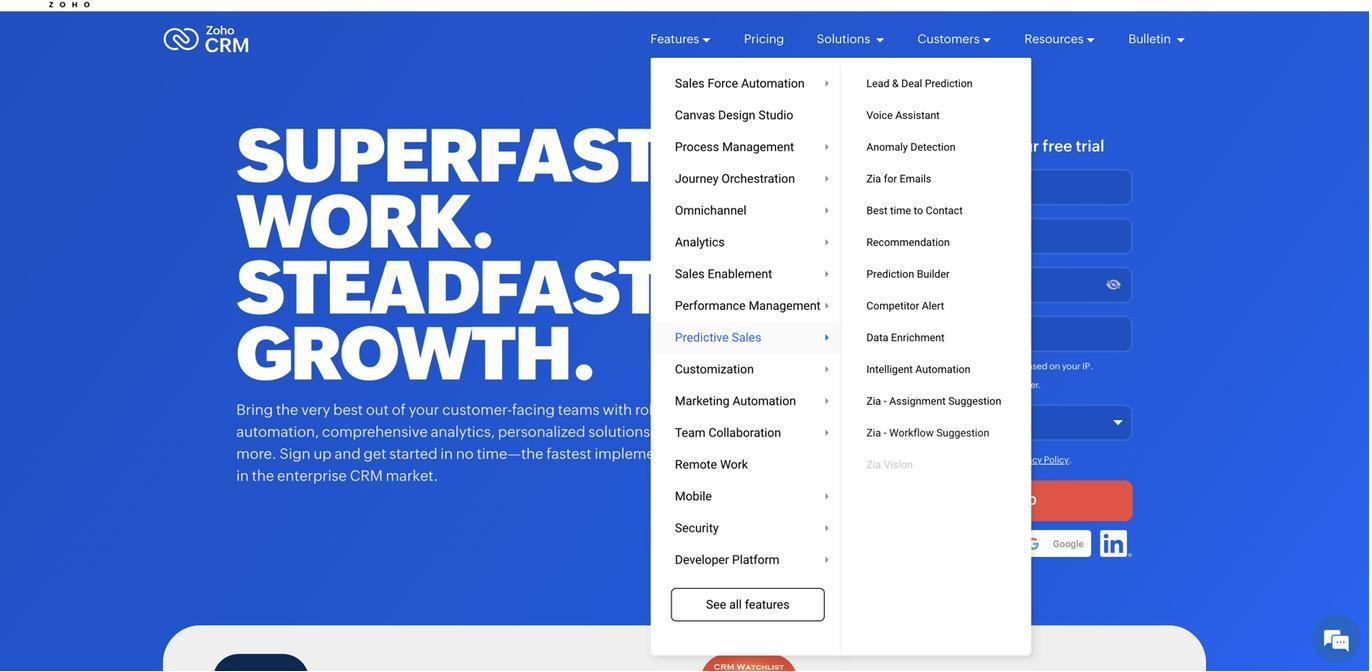 Task type: locate. For each thing, give the bounding box(es) containing it.
0 horizontal spatial with
[[603, 402, 632, 419]]

0 horizontal spatial and
[[335, 446, 361, 463]]

1 vertical spatial with
[[603, 402, 632, 419]]

anomaly detection link
[[842, 131, 1032, 163]]

states
[[990, 362, 1021, 372]]

voice assistant link
[[842, 99, 1032, 131]]

0 horizontal spatial started
[[389, 446, 438, 463]]

0 horizontal spatial prediction
[[867, 268, 915, 280]]

- for workflow
[[884, 427, 887, 439]]

3 zia from the top
[[867, 427, 882, 439]]

zia inside 'link'
[[867, 459, 882, 471]]

best time to contact link
[[842, 195, 1032, 227]]

prediction up competitor
[[867, 268, 915, 280]]

0 vertical spatial in
[[931, 362, 939, 372]]

no
[[456, 446, 474, 463]]

customer-
[[442, 402, 512, 419]]

performance
[[675, 299, 746, 313]]

recommendation
[[867, 236, 950, 249]]

superfast work. steadfast growth. bring the very best out of your customer-facing teams with robust automation, comprehensive analytics, personalized solutions, and more. sign up and get started in no time—the fastest implementation in the enterprise crm market.
[[236, 114, 704, 485]]

2 vertical spatial sales
[[732, 331, 762, 345]]

process management link
[[651, 131, 845, 163]]

- left workflow
[[884, 427, 887, 439]]

competitor alert link
[[842, 290, 1032, 322]]

2 horizontal spatial in
[[931, 362, 939, 372]]

with
[[970, 137, 1003, 155], [603, 402, 632, 419]]

.
[[1091, 362, 1094, 372], [1069, 455, 1072, 466]]

1 horizontal spatial to
[[914, 205, 924, 217]]

canvas design studio link
[[651, 99, 845, 131]]

center.
[[1012, 380, 1041, 391]]

0 vertical spatial started
[[914, 137, 967, 155]]

automation
[[741, 76, 805, 90], [916, 364, 971, 376], [733, 394, 796, 408]]

2 - from the top
[[884, 427, 887, 439]]

0 vertical spatial to
[[914, 205, 924, 217]]

and down robust in the bottom of the page
[[658, 424, 684, 441]]

4 zia from the top
[[867, 459, 882, 471]]

lead & deal prediction link
[[842, 68, 1032, 99]]

to for agree
[[898, 455, 907, 466]]

1 vertical spatial your
[[1062, 362, 1081, 372]]

it looks like you're in the united states based on your ip .
[[856, 362, 1094, 372]]

. right on
[[1091, 362, 1094, 372]]

your inside superfast work. steadfast growth. bring the very best out of your customer-facing teams with robust automation, comprehensive analytics, personalized solutions, and more. sign up and get started in no time—the fastest implementation in the enterprise crm market.
[[409, 402, 439, 419]]

1 vertical spatial .
[[1069, 455, 1072, 466]]

marketing
[[675, 394, 730, 408]]

sales
[[675, 76, 705, 90], [675, 267, 705, 281], [732, 331, 762, 345]]

zia up i
[[867, 427, 882, 439]]

teams
[[558, 402, 600, 419]]

started
[[914, 137, 967, 155], [389, 446, 438, 463]]

steadfast
[[236, 246, 662, 330]]

started inside superfast work. steadfast growth. bring the very best out of your customer-facing teams with robust automation, comprehensive analytics, personalized solutions, and more. sign up and get started in no time—the fastest implementation in the enterprise crm market.
[[389, 446, 438, 463]]

1 vertical spatial management
[[749, 299, 821, 313]]

out
[[366, 402, 389, 419]]

sales down 'performance management' "link"
[[732, 331, 762, 345]]

see
[[706, 598, 727, 612]]

of
[[392, 402, 406, 419]]

you're
[[903, 362, 929, 372]]

0 horizontal spatial to
[[898, 455, 907, 466]]

0 vertical spatial and
[[658, 424, 684, 441]]

force
[[708, 76, 738, 90]]

deal
[[902, 77, 923, 90]]

on
[[1050, 362, 1061, 372]]

2 horizontal spatial your
[[1062, 362, 1081, 372]]

to right 'time'
[[914, 205, 924, 217]]

prediction
[[925, 77, 973, 90], [867, 268, 915, 280]]

to right agree
[[898, 455, 907, 466]]

workflow
[[890, 427, 934, 439]]

0 vertical spatial .
[[1091, 362, 1094, 372]]

omnichannel link
[[651, 195, 845, 227]]

to for time
[[914, 205, 924, 217]]

2 vertical spatial automation
[[733, 394, 796, 408]]

features
[[745, 598, 790, 612]]

united
[[956, 362, 988, 372]]

1 horizontal spatial prediction
[[925, 77, 973, 90]]

and right up
[[335, 446, 361, 463]]

marketing automation link
[[651, 386, 845, 417]]

1 horizontal spatial your
[[1006, 137, 1040, 155]]

2 vertical spatial your
[[409, 402, 439, 419]]

sales for sales enablement
[[675, 267, 705, 281]]

sales enablement link
[[651, 258, 845, 290]]

0 vertical spatial with
[[970, 137, 1003, 155]]

robust
[[635, 402, 679, 419]]

0 vertical spatial suggestion
[[949, 395, 1002, 408]]

0 vertical spatial -
[[884, 395, 887, 408]]

started up market. on the bottom of page
[[389, 446, 438, 463]]

sales enablement
[[675, 267, 773, 281]]

journey
[[675, 172, 719, 186]]

suggestion down zia - assignment suggestion link on the right bottom
[[937, 427, 990, 439]]

zia for zia - workflow suggestion
[[867, 427, 882, 439]]

bring
[[236, 402, 273, 419]]

your left ip
[[1062, 362, 1081, 372]]

trial
[[1076, 137, 1105, 155]]

your right "of"
[[409, 402, 439, 419]]

suggestion down data
[[949, 395, 1002, 408]]

implementation
[[595, 446, 704, 463]]

1 horizontal spatial .
[[1091, 362, 1094, 372]]

enterprise
[[277, 468, 347, 485]]

get started with your free trial
[[884, 137, 1105, 155]]

zia - workflow suggestion
[[867, 427, 990, 439]]

omnichannel
[[675, 203, 747, 218]]

management down 'sales enablement' link
[[749, 299, 821, 313]]

0 vertical spatial sales
[[675, 76, 705, 90]]

zia left for
[[867, 173, 882, 185]]

analytics,
[[431, 424, 495, 441]]

it
[[856, 362, 862, 372]]

suggestion for zia - assignment suggestion
[[949, 395, 1002, 408]]

sales up canvas
[[675, 76, 705, 90]]

in down more.
[[236, 468, 249, 485]]

management up orchestration
[[722, 140, 795, 154]]

suggestion for zia - workflow suggestion
[[937, 427, 990, 439]]

management inside "link"
[[749, 299, 821, 313]]

1 vertical spatial sales
[[675, 267, 705, 281]]

work
[[720, 458, 748, 472]]

1 vertical spatial to
[[898, 455, 907, 466]]

0 horizontal spatial .
[[1069, 455, 1072, 466]]

0 horizontal spatial your
[[409, 402, 439, 419]]

in
[[931, 362, 939, 372], [441, 446, 453, 463], [236, 468, 249, 485]]

analytics link
[[651, 227, 845, 258]]

1 - from the top
[[884, 395, 887, 408]]

time—the
[[477, 446, 544, 463]]

1 horizontal spatial in
[[441, 446, 453, 463]]

1 vertical spatial -
[[884, 427, 887, 439]]

sales for sales force automation
[[675, 76, 705, 90]]

automation for intelligent automation
[[916, 364, 971, 376]]

developer platform link
[[651, 545, 845, 576]]

sales down analytics
[[675, 267, 705, 281]]

with right detection at the top of the page
[[970, 137, 1003, 155]]

growth.
[[236, 312, 595, 396]]

solutions
[[817, 32, 873, 46]]

2 zia from the top
[[867, 395, 882, 408]]

1 vertical spatial and
[[335, 446, 361, 463]]

prediction up the voice assistant link at top right
[[925, 77, 973, 90]]

None submit
[[856, 481, 1133, 522]]

very
[[301, 402, 330, 419]]

1 vertical spatial suggestion
[[937, 427, 990, 439]]

developer platform
[[675, 553, 780, 567]]

detection
[[911, 141, 956, 153]]

predictive sales link
[[651, 322, 845, 354]]

with inside superfast work. steadfast growth. bring the very best out of your customer-facing teams with robust automation, comprehensive analytics, personalized solutions, and more. sign up and get started in no time—the fastest implementation in the enterprise crm market.
[[603, 402, 632, 419]]

your left free
[[1006, 137, 1040, 155]]

vision
[[884, 459, 913, 471]]

1 zia from the top
[[867, 173, 882, 185]]

1 vertical spatial automation
[[916, 364, 971, 376]]

data enrichment
[[867, 332, 945, 344]]

started down the voice assistant link at top right
[[914, 137, 967, 155]]

looks
[[863, 362, 886, 372]]

i agree to the
[[868, 455, 924, 466]]

- inside zia - workflow suggestion link
[[884, 427, 887, 439]]

with up solutions,
[[603, 402, 632, 419]]

the down workflow
[[908, 455, 922, 466]]

canvas
[[675, 108, 715, 122]]

1 horizontal spatial started
[[914, 137, 967, 155]]

- down 'intelligent'
[[884, 395, 887, 408]]

in right you're in the bottom right of the page
[[931, 362, 939, 372]]

2 vertical spatial in
[[236, 468, 249, 485]]

prediction builder link
[[842, 258, 1032, 290]]

voice
[[867, 109, 893, 121]]

0 vertical spatial management
[[722, 140, 795, 154]]

in left no
[[441, 446, 453, 463]]

0 vertical spatial your
[[1006, 137, 1040, 155]]

privacy
[[1012, 455, 1043, 466]]

zia left vision
[[867, 459, 882, 471]]

mobile
[[675, 490, 712, 504]]

1 vertical spatial in
[[441, 446, 453, 463]]

analytics
[[675, 235, 725, 249]]

. right privacy
[[1069, 455, 1072, 466]]

zia for zia - assignment suggestion
[[867, 395, 882, 408]]

competitor alert
[[867, 300, 945, 312]]

1 vertical spatial started
[[389, 446, 438, 463]]

get
[[364, 446, 386, 463]]

prediction builder
[[867, 268, 950, 280]]

team collaboration link
[[651, 417, 845, 449]]

zia down looks
[[867, 395, 882, 408]]

- inside zia - assignment suggestion link
[[884, 395, 887, 408]]



Task type: describe. For each thing, give the bounding box(es) containing it.
fastest
[[547, 446, 592, 463]]

i
[[868, 455, 871, 466]]

journey orchestration
[[675, 172, 795, 186]]

team collaboration
[[675, 426, 781, 440]]

+1
[[866, 329, 876, 342]]

data center.
[[992, 380, 1041, 391]]

features link
[[651, 17, 712, 61]]

orchestration
[[722, 172, 795, 186]]

voice assistant
[[867, 109, 940, 121]]

data
[[992, 380, 1010, 391]]

enablement
[[708, 267, 773, 281]]

bulletin link
[[1129, 17, 1186, 61]]

sign
[[280, 446, 311, 463]]

intelligent
[[867, 364, 913, 376]]

lead & deal prediction
[[867, 77, 973, 90]]

the left united
[[940, 362, 954, 372]]

design
[[718, 108, 756, 122]]

anomaly
[[867, 141, 908, 153]]

remote work link
[[651, 449, 845, 481]]

enrichment
[[891, 332, 945, 344]]

data enrichment link
[[842, 322, 1032, 354]]

intelligent automation
[[867, 364, 971, 376]]

0 vertical spatial automation
[[741, 76, 805, 90]]

privacy policy link
[[1012, 455, 1069, 466]]

security link
[[651, 513, 845, 545]]

pricing
[[744, 32, 785, 46]]

solutions link
[[817, 17, 885, 61]]

emails
[[900, 173, 932, 185]]

0 horizontal spatial in
[[236, 468, 249, 485]]

zia for zia for emails
[[867, 173, 882, 185]]

0 vertical spatial prediction
[[925, 77, 973, 90]]

contact
[[926, 205, 963, 217]]

- for assignment
[[884, 395, 887, 408]]

process management
[[675, 140, 795, 154]]

competitor
[[867, 300, 920, 312]]

management for performance management
[[749, 299, 821, 313]]

bulletin
[[1129, 32, 1174, 46]]

time
[[891, 205, 912, 217]]

sales force automation
[[675, 76, 805, 90]]

up
[[314, 446, 332, 463]]

work.
[[236, 180, 494, 264]]

resources link
[[1025, 17, 1096, 61]]

customization link
[[651, 354, 845, 386]]

customers
[[918, 32, 980, 46]]

automation for marketing automation
[[733, 394, 796, 408]]

collaboration
[[709, 426, 781, 440]]

zoho crm logo image
[[163, 21, 250, 57]]

management for process management
[[722, 140, 795, 154]]

best
[[867, 205, 888, 217]]

see all features link
[[671, 589, 825, 622]]

comprehensive
[[322, 424, 428, 441]]

assignment
[[890, 395, 946, 408]]

based
[[1023, 362, 1048, 372]]

performance management link
[[651, 290, 845, 322]]

policy
[[1044, 455, 1069, 466]]

automation,
[[236, 424, 319, 441]]

get
[[884, 137, 911, 155]]

crm
[[350, 468, 383, 485]]

zia vision
[[867, 459, 913, 471]]

team
[[675, 426, 706, 440]]

1 vertical spatial prediction
[[867, 268, 915, 280]]

zia vision link
[[842, 449, 1032, 481]]

free
[[1043, 137, 1073, 155]]

your for like
[[1062, 362, 1081, 372]]

agree
[[873, 455, 896, 466]]

data
[[867, 332, 889, 344]]

alert
[[922, 300, 945, 312]]

customization
[[675, 362, 754, 377]]

1 horizontal spatial with
[[970, 137, 1003, 155]]

assistant
[[896, 109, 940, 121]]

privacy policy .
[[1012, 455, 1072, 466]]

the up automation,
[[276, 402, 298, 419]]

sales force automation link
[[651, 68, 845, 99]]

the down more.
[[252, 468, 274, 485]]

platform
[[732, 553, 780, 567]]

all
[[730, 598, 742, 612]]

best time to contact
[[867, 205, 963, 217]]

1 horizontal spatial and
[[658, 424, 684, 441]]

intelligent automation link
[[842, 354, 1032, 386]]

personalized
[[498, 424, 586, 441]]

&
[[893, 77, 899, 90]]

for
[[884, 173, 897, 185]]

security
[[675, 521, 719, 536]]

your for steadfast
[[409, 402, 439, 419]]

market.
[[386, 468, 439, 485]]

journey orchestration link
[[651, 163, 845, 195]]

zia for emails link
[[842, 163, 1032, 195]]

remote
[[675, 458, 717, 472]]

zia for zia vision
[[867, 459, 882, 471]]

mobile link
[[651, 481, 845, 513]]

resources
[[1025, 32, 1084, 46]]

builder
[[917, 268, 950, 280]]

features
[[651, 32, 700, 46]]

canvas design studio
[[675, 108, 794, 122]]

recommendation link
[[842, 227, 1032, 258]]

facing
[[512, 402, 555, 419]]



Task type: vqa. For each thing, say whether or not it's contained in the screenshot.
social
no



